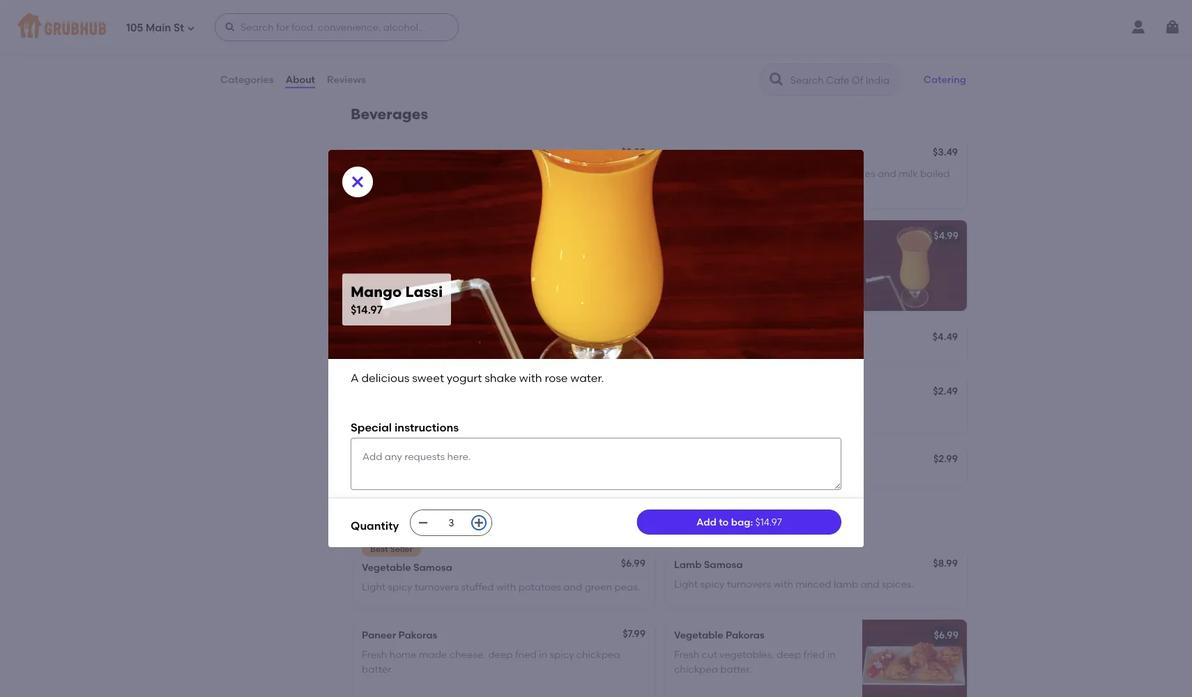 Task type: describe. For each thing, give the bounding box(es) containing it.
dal maharani
[[360, 17, 425, 29]]

sweet
[[362, 230, 391, 242]]

minced
[[796, 578, 831, 590]]

spicy for vegetable
[[388, 581, 412, 593]]

black lentils cooked with fresh herbs and spices. served with basmati rice and chutneys. gluten free. vegan.
[[360, 37, 621, 63]]

herbs
[[503, 37, 530, 49]]

tea down beverages
[[362, 148, 379, 159]]

1 vertical spatial water.
[[697, 264, 726, 276]]

1 horizontal spatial yogurt
[[758, 250, 788, 261]]

juice
[[386, 386, 412, 398]]

$14.97 inside mango lassi $14.97
[[351, 303, 383, 316]]

maharani
[[379, 17, 425, 29]]

reviews
[[327, 73, 366, 85]]

samosa for vegetable samosa
[[413, 561, 452, 573]]

light spicy turnovers with minced lamb and spices.
[[674, 578, 914, 590]]

and for light spicy turnovers stuffed with potatoes and green peas.
[[564, 581, 582, 593]]

2 horizontal spatial svg image
[[474, 517, 485, 528]]

cut
[[702, 649, 717, 661]]

pakoras for paneer pakoras
[[398, 629, 437, 641]]

together
[[674, 181, 715, 193]]

quantity
[[351, 519, 399, 532]]

mango lassi $14.97
[[351, 283, 443, 316]]

seller
[[390, 544, 413, 554]]

105
[[126, 22, 143, 34]]

1 horizontal spatial a delicious sweet yogurt shake with rose water.
[[674, 250, 841, 276]]

lentils
[[389, 37, 416, 49]]

tea
[[725, 167, 741, 179]]

Input item quantity number field
[[436, 510, 467, 535]]

fruit juice button
[[353, 377, 655, 433]]

rose inside a delicious sweet yogurt shake with rose water.
[[674, 264, 694, 276]]

2 vertical spatial water.
[[571, 371, 604, 385]]

$8.99
[[933, 557, 958, 569]]

cooked
[[418, 37, 453, 49]]

add to bag: $14.97
[[696, 516, 782, 528]]

2 horizontal spatial svg image
[[1164, 19, 1181, 36]]

light spicy turnovers stuffed with potatoes and green peas.
[[362, 581, 640, 593]]

green
[[585, 581, 612, 593]]

lamb
[[834, 578, 858, 590]]

in inside darjeeling tea made with flavorable spices and milk boiled together in water.
[[718, 181, 726, 193]]

$2.99 inside button
[[934, 453, 958, 465]]

beverages
[[351, 105, 428, 123]]

best
[[370, 544, 388, 554]]

deep inside fresh home made cheese, deep fried in spicy chickpea batter.
[[488, 649, 513, 661]]

$2.49
[[933, 385, 958, 397]]

fried inside the fresh cut vegetables, deep fried in chickpea batter.
[[804, 649, 825, 661]]

spices
[[846, 167, 875, 179]]

catering button
[[917, 64, 973, 95]]

to
[[719, 516, 729, 528]]

hot
[[351, 516, 377, 534]]

0 vertical spatial $6.99
[[621, 557, 646, 569]]

special
[[351, 421, 392, 434]]

$4.49
[[933, 331, 958, 343]]

fruit
[[362, 386, 383, 398]]

$2.99 button
[[666, 445, 967, 487]]

strawberry
[[362, 332, 415, 344]]

vegetable pakoras
[[674, 629, 765, 641]]

paneer
[[362, 629, 396, 641]]

tea for ice tea
[[379, 454, 396, 466]]

$7.99
[[623, 628, 646, 640]]

made for home
[[419, 649, 447, 661]]

lamb samosa
[[674, 558, 743, 570]]

light for light spicy turnovers with minced lamb and spices.
[[674, 578, 698, 590]]

darjeeling
[[674, 167, 722, 179]]

$4.99 for mango lassi
[[621, 228, 646, 240]]

gluten
[[513, 51, 545, 63]]

a inside a delicious sweet yogurt shake with rose water.
[[674, 250, 681, 261]]

fresh
[[478, 37, 501, 49]]

fresh home made cheese, deep fried in spicy chickpea batter.
[[362, 649, 620, 675]]

fresh cut vegetables, deep fried in chickpea batter.
[[674, 649, 836, 675]]

delicious inside a delicious sweet yogurt shake with rose water.
[[684, 250, 725, 261]]

free.
[[547, 51, 568, 63]]

rice
[[424, 51, 442, 63]]

0 horizontal spatial shake
[[485, 371, 517, 385]]

about
[[286, 73, 315, 85]]

pakoras for vegetable pakoras
[[726, 629, 765, 641]]

sweet lassi
[[362, 230, 418, 242]]

fried inside fresh home made cheese, deep fried in spicy chickpea batter.
[[515, 649, 537, 661]]

lassi for sweet lassi
[[394, 230, 418, 242]]

0 horizontal spatial $2.99
[[621, 146, 646, 158]]

paneer pakoras
[[362, 629, 437, 641]]

batter. inside fresh home made cheese, deep fried in spicy chickpea batter.
[[362, 663, 393, 675]]

served
[[588, 37, 621, 49]]

0 horizontal spatial svg image
[[349, 174, 366, 190]]

1 horizontal spatial $6.99
[[934, 629, 959, 641]]

cheese,
[[449, 649, 486, 661]]

ice tea button
[[353, 445, 655, 487]]

stuffed
[[461, 581, 494, 593]]

$2.49 button
[[666, 377, 967, 433]]

vegan.
[[570, 51, 603, 63]]

samosa for lamb samosa
[[704, 558, 743, 570]]

Special instructions text field
[[351, 438, 842, 490]]

and for darjeeling tea made with flavorable spices and milk boiled together in water.
[[878, 167, 896, 179]]

bag:
[[731, 516, 753, 528]]

1 vertical spatial sweet
[[412, 371, 444, 385]]

search icon image
[[768, 71, 785, 88]]

tea for masala tea
[[712, 148, 729, 159]]

turnovers for lamb samosa
[[727, 578, 771, 590]]

vegetable for light
[[362, 561, 411, 573]]

masala tea
[[674, 148, 729, 159]]

vegetables,
[[720, 649, 774, 661]]

turnovers for vegetable samosa
[[415, 581, 459, 593]]

lassi for mango lassi
[[710, 230, 734, 242]]

1 horizontal spatial $14.97
[[755, 516, 782, 528]]

fresh for fresh home made cheese, deep fried in spicy chickpea batter.
[[362, 649, 387, 661]]

categories
[[220, 73, 274, 85]]



Task type: locate. For each thing, give the bounding box(es) containing it.
spices. for black lentils cooked with fresh herbs and spices. served with basmati rice and chutneys. gluten free. vegan.
[[553, 37, 586, 49]]

0 vertical spatial mango
[[674, 230, 708, 242]]

and for light spicy turnovers with minced lamb and spices.
[[861, 578, 879, 590]]

vegetable down best seller
[[362, 561, 411, 573]]

made
[[743, 167, 771, 179], [419, 649, 447, 661]]

0 horizontal spatial mango
[[351, 283, 402, 301]]

fresh for fresh cut vegetables, deep fried in chickpea batter.
[[674, 649, 699, 661]]

2 pakoras from the left
[[726, 629, 765, 641]]

0 vertical spatial yogurt
[[758, 250, 788, 261]]

mango down together
[[674, 230, 708, 242]]

delicious up 'fruit juice'
[[361, 371, 410, 385]]

0 vertical spatial sweet
[[728, 250, 755, 261]]

0 horizontal spatial yogurt
[[447, 371, 482, 385]]

1 vertical spatial yogurt
[[447, 371, 482, 385]]

1 horizontal spatial sweet
[[728, 250, 755, 261]]

categories button
[[220, 54, 274, 105]]

fresh
[[362, 649, 387, 661], [674, 649, 699, 661]]

1 vertical spatial $6.99
[[934, 629, 959, 641]]

0 vertical spatial vegetable
[[362, 561, 411, 573]]

a delicious sweet yogurt shake with rose water.
[[674, 250, 841, 276], [351, 371, 604, 385]]

and
[[532, 37, 551, 49], [444, 51, 463, 63], [878, 167, 896, 179], [861, 578, 879, 590], [564, 581, 582, 593]]

spices. inside 'black lentils cooked with fresh herbs and spices. served with basmati rice and chutneys. gluten free. vegan.'
[[553, 37, 586, 49]]

chickpea
[[576, 649, 620, 661], [674, 663, 718, 675]]

tea right ice
[[379, 454, 396, 466]]

catering
[[924, 73, 966, 85]]

0 vertical spatial rose
[[674, 264, 694, 276]]

a down mango lassi
[[674, 250, 681, 261]]

lassi for mango lassi $14.97
[[405, 283, 443, 301]]

1 horizontal spatial samosa
[[704, 558, 743, 570]]

1 batter. from the left
[[362, 663, 393, 675]]

$14.97
[[351, 303, 383, 316], [755, 516, 782, 528]]

2 fresh from the left
[[674, 649, 699, 661]]

main navigation navigation
[[0, 0, 1192, 54]]

1 horizontal spatial deep
[[777, 649, 801, 661]]

2 deep from the left
[[777, 649, 801, 661]]

sweet
[[728, 250, 755, 261], [412, 371, 444, 385]]

fresh inside the fresh cut vegetables, deep fried in chickpea batter.
[[674, 649, 699, 661]]

ice tea
[[362, 454, 396, 466]]

made inside darjeeling tea made with flavorable spices and milk boiled together in water.
[[743, 167, 771, 179]]

made inside fresh home made cheese, deep fried in spicy chickpea batter.
[[419, 649, 447, 661]]

0 horizontal spatial pakoras
[[398, 629, 437, 641]]

0 horizontal spatial turnovers
[[415, 581, 459, 593]]

and right the "lamb"
[[861, 578, 879, 590]]

and left the green
[[564, 581, 582, 593]]

mango lassi
[[674, 230, 734, 242]]

masala
[[674, 148, 710, 159]]

0 vertical spatial a delicious sweet yogurt shake with rose water.
[[674, 250, 841, 276]]

vegetable for fresh
[[674, 629, 723, 641]]

0 horizontal spatial chickpea
[[576, 649, 620, 661]]

1 horizontal spatial in
[[718, 181, 726, 193]]

samosa right the lamb
[[704, 558, 743, 570]]

deep inside the fresh cut vegetables, deep fried in chickpea batter.
[[777, 649, 801, 661]]

spicy
[[700, 578, 725, 590], [388, 581, 412, 593], [550, 649, 574, 661]]

mango up strawberry
[[351, 283, 402, 301]]

0 vertical spatial made
[[743, 167, 771, 179]]

lassi up strawberry lassi
[[405, 283, 443, 301]]

105 main st
[[126, 22, 184, 34]]

with inside darjeeling tea made with flavorable spices and milk boiled together in water.
[[773, 167, 793, 179]]

1 horizontal spatial chickpea
[[674, 663, 718, 675]]

1 horizontal spatial spicy
[[550, 649, 574, 661]]

made right home
[[419, 649, 447, 661]]

0 horizontal spatial spices.
[[553, 37, 586, 49]]

best seller
[[370, 544, 413, 554]]

vegetable pakoras image
[[862, 620, 967, 697]]

lassi right salty
[[701, 332, 725, 344]]

svg image
[[1164, 19, 1181, 36], [224, 22, 236, 33], [187, 24, 195, 32]]

1 horizontal spatial water.
[[697, 264, 726, 276]]

spicy for lamb
[[700, 578, 725, 590]]

1 vertical spatial made
[[419, 649, 447, 661]]

pakoras up vegetables,
[[726, 629, 765, 641]]

tea inside 'button'
[[379, 454, 396, 466]]

$6.99
[[621, 557, 646, 569], [934, 629, 959, 641]]

spicy inside fresh home made cheese, deep fried in spicy chickpea batter.
[[550, 649, 574, 661]]

delicious down mango lassi
[[684, 250, 725, 261]]

0 horizontal spatial delicious
[[361, 371, 410, 385]]

rose
[[674, 264, 694, 276], [545, 371, 568, 385]]

lamb
[[674, 558, 702, 570]]

1 vertical spatial shake
[[485, 371, 517, 385]]

$2.99
[[621, 146, 646, 158], [934, 453, 958, 465]]

chickpea inside fresh home made cheese, deep fried in spicy chickpea batter.
[[576, 649, 620, 661]]

sweet down mango lassi
[[728, 250, 755, 261]]

fried right the "cheese,"
[[515, 649, 537, 661]]

1 pakoras from the left
[[398, 629, 437, 641]]

lassi right strawberry
[[417, 332, 441, 344]]

in inside fresh home made cheese, deep fried in spicy chickpea batter.
[[539, 649, 547, 661]]

lassi right sweet
[[394, 230, 418, 242]]

water. inside darjeeling tea made with flavorable spices and milk boiled together in water.
[[728, 181, 757, 193]]

$2.99 down the $2.49 at the bottom
[[934, 453, 958, 465]]

reviews button
[[326, 54, 367, 105]]

made for tea
[[743, 167, 771, 179]]

batter. inside the fresh cut vegetables, deep fried in chickpea batter.
[[720, 663, 752, 675]]

fresh left cut
[[674, 649, 699, 661]]

0 horizontal spatial deep
[[488, 649, 513, 661]]

mango for mango lassi $14.97
[[351, 283, 402, 301]]

1 horizontal spatial fresh
[[674, 649, 699, 661]]

peas.
[[615, 581, 640, 593]]

1 deep from the left
[[488, 649, 513, 661]]

$14.97 right 'bag:' at the bottom right of the page
[[755, 516, 782, 528]]

instructions
[[395, 421, 459, 434]]

1 horizontal spatial mango
[[674, 230, 708, 242]]

deep right the "cheese,"
[[488, 649, 513, 661]]

2 batter. from the left
[[720, 663, 752, 675]]

0 horizontal spatial svg image
[[187, 24, 195, 32]]

salty
[[674, 332, 698, 344]]

fried
[[515, 649, 537, 661], [804, 649, 825, 661]]

and inside darjeeling tea made with flavorable spices and milk boiled together in water.
[[878, 167, 896, 179]]

water.
[[728, 181, 757, 193], [697, 264, 726, 276], [571, 371, 604, 385]]

fresh inside fresh home made cheese, deep fried in spicy chickpea batter.
[[362, 649, 387, 661]]

$14.97 up strawberry
[[351, 303, 383, 316]]

lassi inside mango lassi $14.97
[[405, 283, 443, 301]]

and up gluten on the left top
[[532, 37, 551, 49]]

vegetable up cut
[[674, 629, 723, 641]]

appetizers
[[381, 516, 461, 534]]

about button
[[285, 54, 316, 105]]

pakoras up home
[[398, 629, 437, 641]]

0 vertical spatial delicious
[[684, 250, 725, 261]]

1 horizontal spatial fried
[[804, 649, 825, 661]]

1 horizontal spatial turnovers
[[727, 578, 771, 590]]

0 horizontal spatial sweet
[[412, 371, 444, 385]]

light down best
[[362, 581, 386, 593]]

mango lassi image
[[862, 220, 967, 311]]

0 horizontal spatial fried
[[515, 649, 537, 661]]

1 vertical spatial $2.99
[[934, 453, 958, 465]]

add
[[696, 516, 717, 528]]

tea up tea at the right
[[712, 148, 729, 159]]

1 vertical spatial spices.
[[882, 578, 914, 590]]

chickpea down the green
[[576, 649, 620, 661]]

and left milk
[[878, 167, 896, 179]]

1 horizontal spatial $2.99
[[934, 453, 958, 465]]

0 vertical spatial spices.
[[553, 37, 586, 49]]

tea
[[362, 148, 379, 159], [712, 148, 729, 159], [379, 454, 396, 466]]

svg image
[[349, 174, 366, 190], [418, 517, 429, 528], [474, 517, 485, 528]]

vegetable samosa
[[362, 561, 452, 573]]

and for black lentils cooked with fresh herbs and spices. served with basmati rice and chutneys. gluten free. vegan.
[[532, 37, 551, 49]]

potatoes
[[518, 581, 561, 593]]

1 horizontal spatial light
[[674, 578, 698, 590]]

strawberry lassi
[[362, 332, 441, 344]]

lassi down together
[[710, 230, 734, 242]]

0 horizontal spatial fresh
[[362, 649, 387, 661]]

flavorable
[[796, 167, 843, 179]]

Search Cafe Of India search field
[[789, 73, 896, 86]]

shake
[[791, 250, 819, 261], [485, 371, 517, 385]]

dal
[[360, 17, 377, 29]]

0 horizontal spatial in
[[539, 649, 547, 661]]

0 horizontal spatial vegetable
[[362, 561, 411, 573]]

yogurt
[[758, 250, 788, 261], [447, 371, 482, 385]]

1 vertical spatial $14.97
[[755, 516, 782, 528]]

with
[[456, 37, 476, 49], [360, 51, 380, 63], [773, 167, 793, 179], [821, 250, 841, 261], [519, 371, 542, 385], [774, 578, 793, 590], [496, 581, 516, 593]]

boiled
[[920, 167, 950, 179]]

0 horizontal spatial light
[[362, 581, 386, 593]]

1 horizontal spatial a
[[674, 250, 681, 261]]

1 horizontal spatial pakoras
[[726, 629, 765, 641]]

turnovers down vegetable samosa
[[415, 581, 459, 593]]

chutneys.
[[465, 51, 511, 63]]

deep right vegetables,
[[777, 649, 801, 661]]

0 horizontal spatial a
[[351, 371, 359, 385]]

$4.99 for salty lassi
[[621, 331, 646, 343]]

black
[[360, 37, 386, 49]]

sweet inside a delicious sweet yogurt shake with rose water.
[[728, 250, 755, 261]]

1 horizontal spatial made
[[743, 167, 771, 179]]

in inside the fresh cut vegetables, deep fried in chickpea batter.
[[827, 649, 836, 661]]

0 horizontal spatial samosa
[[413, 561, 452, 573]]

hot appetizers
[[351, 516, 461, 534]]

1 vertical spatial a delicious sweet yogurt shake with rose water.
[[351, 371, 604, 385]]

svg image up sweet
[[349, 174, 366, 190]]

darjeeling tea made with flavorable spices and milk boiled together in water.
[[674, 167, 950, 193]]

1 horizontal spatial delicious
[[684, 250, 725, 261]]

main
[[146, 22, 171, 34]]

turnovers down lamb samosa
[[727, 578, 771, 590]]

batter. down home
[[362, 663, 393, 675]]

1 horizontal spatial rose
[[674, 264, 694, 276]]

2 horizontal spatial in
[[827, 649, 836, 661]]

spices. up free.
[[553, 37, 586, 49]]

0 vertical spatial a
[[674, 250, 681, 261]]

0 horizontal spatial batter.
[[362, 663, 393, 675]]

svg image left input item quantity number field
[[418, 517, 429, 528]]

special instructions
[[351, 421, 459, 434]]

1 horizontal spatial vegetable
[[674, 629, 723, 641]]

made right tea at the right
[[743, 167, 771, 179]]

0 horizontal spatial rose
[[545, 371, 568, 385]]

chickpea inside the fresh cut vegetables, deep fried in chickpea batter.
[[674, 663, 718, 675]]

a
[[674, 250, 681, 261], [351, 371, 359, 385]]

samosa
[[704, 558, 743, 570], [413, 561, 452, 573]]

a up special
[[351, 371, 359, 385]]

mango inside mango lassi $14.97
[[351, 283, 402, 301]]

salty lassi
[[674, 332, 725, 344]]

milk
[[899, 167, 918, 179]]

lassi for salty lassi
[[701, 332, 725, 344]]

st
[[174, 22, 184, 34]]

svg image right input item quantity number field
[[474, 517, 485, 528]]

1 fried from the left
[[515, 649, 537, 661]]

1 fresh from the left
[[362, 649, 387, 661]]

0 vertical spatial chickpea
[[576, 649, 620, 661]]

0 horizontal spatial spicy
[[388, 581, 412, 593]]

0 horizontal spatial $6.99
[[621, 557, 646, 569]]

mango for mango lassi
[[674, 230, 708, 242]]

turnovers
[[727, 578, 771, 590], [415, 581, 459, 593]]

light for light spicy turnovers stuffed with potatoes and green peas.
[[362, 581, 386, 593]]

1 vertical spatial chickpea
[[674, 663, 718, 675]]

lassi for strawberry lassi
[[417, 332, 441, 344]]

2 fried from the left
[[804, 649, 825, 661]]

1 horizontal spatial shake
[[791, 250, 819, 261]]

2 horizontal spatial spicy
[[700, 578, 725, 590]]

fruit juice
[[362, 386, 412, 398]]

home
[[389, 649, 417, 661]]

0 vertical spatial water.
[[728, 181, 757, 193]]

1 horizontal spatial svg image
[[224, 22, 236, 33]]

in
[[718, 181, 726, 193], [539, 649, 547, 661], [827, 649, 836, 661]]

spices.
[[553, 37, 586, 49], [882, 578, 914, 590]]

1 vertical spatial delicious
[[361, 371, 410, 385]]

0 vertical spatial $2.99
[[621, 146, 646, 158]]

fried right vegetables,
[[804, 649, 825, 661]]

$4.99
[[621, 228, 646, 240], [934, 230, 959, 242], [621, 331, 646, 343]]

1 horizontal spatial spices.
[[882, 578, 914, 590]]

batter. down vegetables,
[[720, 663, 752, 675]]

sweet up juice
[[412, 371, 444, 385]]

deep
[[488, 649, 513, 661], [777, 649, 801, 661]]

1 horizontal spatial svg image
[[418, 517, 429, 528]]

and right rice
[[444, 51, 463, 63]]

2 horizontal spatial water.
[[728, 181, 757, 193]]

samosa down appetizers
[[413, 561, 452, 573]]

ice
[[362, 454, 377, 466]]

spices. right the "lamb"
[[882, 578, 914, 590]]

basmati
[[383, 51, 422, 63]]

1 horizontal spatial batter.
[[720, 663, 752, 675]]

fresh down paneer
[[362, 649, 387, 661]]

0 horizontal spatial made
[[419, 649, 447, 661]]

$2.99 left masala
[[621, 146, 646, 158]]

0 vertical spatial shake
[[791, 250, 819, 261]]

1 vertical spatial mango
[[351, 283, 402, 301]]

0 horizontal spatial a delicious sweet yogurt shake with rose water.
[[351, 371, 604, 385]]

light
[[674, 578, 698, 590], [362, 581, 386, 593]]

spices. for light spicy turnovers with minced lamb and spices.
[[882, 578, 914, 590]]

1 vertical spatial a
[[351, 371, 359, 385]]

0 horizontal spatial water.
[[571, 371, 604, 385]]

chickpea down cut
[[674, 663, 718, 675]]

0 horizontal spatial $14.97
[[351, 303, 383, 316]]

$3.49
[[933, 146, 958, 158]]

0 vertical spatial $14.97
[[351, 303, 383, 316]]

delicious
[[684, 250, 725, 261], [361, 371, 410, 385]]

light down the lamb
[[674, 578, 698, 590]]

1 vertical spatial rose
[[545, 371, 568, 385]]

1 vertical spatial vegetable
[[674, 629, 723, 641]]

vegetable
[[362, 561, 411, 573], [674, 629, 723, 641]]



Task type: vqa. For each thing, say whether or not it's contained in the screenshot.
Best
yes



